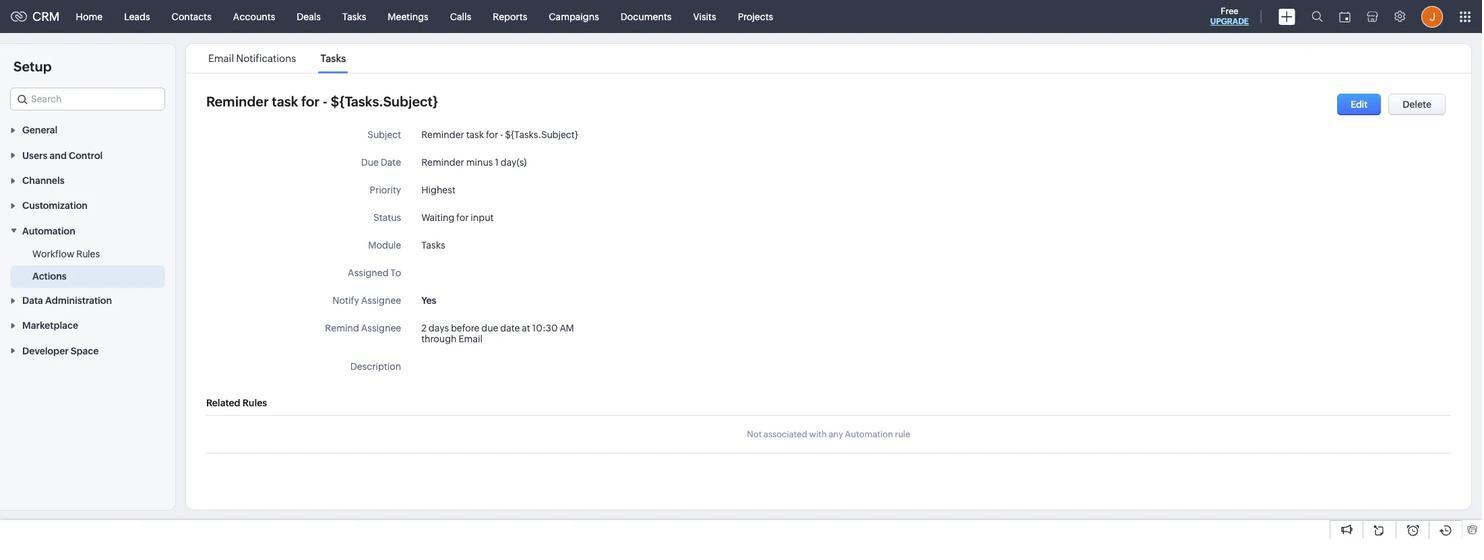 Task type: describe. For each thing, give the bounding box(es) containing it.
leads
[[124, 11, 150, 22]]

yes
[[421, 295, 436, 306]]

marketplace
[[22, 320, 78, 331]]

rule
[[895, 429, 910, 439]]

notify assignee
[[333, 295, 401, 306]]

crm
[[32, 9, 60, 24]]

assigned
[[348, 268, 389, 278]]

calls
[[450, 11, 471, 22]]

workflow rules link
[[32, 247, 100, 261]]

reports
[[493, 11, 527, 22]]

accounts link
[[222, 0, 286, 33]]

days
[[429, 323, 449, 334]]

associated
[[764, 429, 807, 439]]

workflow rules
[[32, 249, 100, 259]]

control
[[69, 150, 103, 161]]

2
[[421, 323, 427, 334]]

Search text field
[[11, 88, 164, 110]]

search image
[[1312, 11, 1323, 22]]

related rules
[[206, 398, 267, 408]]

notifications
[[236, 53, 296, 64]]

1
[[495, 157, 499, 168]]

contacts link
[[161, 0, 222, 33]]

deals link
[[286, 0, 332, 33]]

to
[[390, 268, 401, 278]]

workflow
[[32, 249, 74, 259]]

date
[[500, 323, 520, 334]]

not
[[747, 429, 762, 439]]

data administration
[[22, 295, 112, 306]]

campaigns
[[549, 11, 599, 22]]

free
[[1221, 6, 1239, 16]]

any
[[829, 429, 843, 439]]

channels
[[22, 175, 64, 186]]

data
[[22, 295, 43, 306]]

deals
[[297, 11, 321, 22]]

documents link
[[610, 0, 682, 33]]

developer space button
[[0, 338, 175, 363]]

input
[[471, 212, 494, 223]]

status
[[373, 212, 401, 223]]

upgrade
[[1210, 17, 1249, 26]]

not associated with any automation rule
[[747, 429, 910, 439]]

due date
[[361, 157, 401, 168]]

tasks inside list
[[320, 53, 346, 64]]

due
[[361, 157, 379, 168]]

automation inside dropdown button
[[22, 226, 75, 236]]

2 days before due date at 10:30 am through email
[[421, 323, 574, 344]]

0 vertical spatial reminder
[[206, 94, 269, 109]]

leads link
[[113, 0, 161, 33]]

users
[[22, 150, 47, 161]]

email inside list
[[208, 53, 234, 64]]

email notifications
[[208, 53, 296, 64]]

at
[[522, 323, 530, 334]]

developer
[[22, 346, 69, 356]]

contacts
[[172, 11, 212, 22]]

am
[[560, 323, 574, 334]]

actions
[[32, 271, 67, 282]]

reminder minus 1 day(s)
[[421, 157, 527, 168]]

1 horizontal spatial for
[[456, 212, 469, 223]]

waiting for input
[[421, 212, 494, 223]]

0 vertical spatial -
[[323, 94, 328, 109]]

email inside 2 days before due date at 10:30 am through email
[[459, 334, 483, 344]]

customization button
[[0, 193, 175, 218]]

priority
[[370, 185, 401, 195]]

meetings link
[[377, 0, 439, 33]]

highest
[[421, 185, 456, 195]]

remind
[[325, 323, 359, 334]]

automation region
[[0, 243, 175, 288]]

developer space
[[22, 346, 99, 356]]

email notifications link
[[206, 53, 298, 64]]

home link
[[65, 0, 113, 33]]

subject
[[368, 129, 401, 140]]

projects
[[738, 11, 773, 22]]

customization
[[22, 200, 88, 211]]

date
[[381, 157, 401, 168]]

rules for related rules
[[242, 398, 267, 408]]

calendar image
[[1339, 11, 1351, 22]]

reports link
[[482, 0, 538, 33]]

setup
[[13, 59, 52, 74]]

before
[[451, 323, 480, 334]]



Task type: locate. For each thing, give the bounding box(es) containing it.
1 horizontal spatial rules
[[242, 398, 267, 408]]

free upgrade
[[1210, 6, 1249, 26]]

reminder for due date
[[421, 157, 464, 168]]

0 horizontal spatial ${tasks.subject}
[[331, 94, 438, 109]]

1 vertical spatial tasks link
[[318, 53, 348, 64]]

assignee down assigned to
[[361, 295, 401, 306]]

2 vertical spatial reminder
[[421, 157, 464, 168]]

tasks inside tasks link
[[342, 11, 366, 22]]

assignee for remind assignee
[[361, 323, 401, 334]]

space
[[71, 346, 99, 356]]

1 horizontal spatial automation
[[845, 429, 893, 439]]

due
[[481, 323, 498, 334]]

tasks link inside list
[[318, 53, 348, 64]]

email right through
[[459, 334, 483, 344]]

0 vertical spatial rules
[[76, 249, 100, 259]]

users and control button
[[0, 142, 175, 168]]

visits
[[693, 11, 716, 22]]

0 horizontal spatial task
[[272, 94, 298, 109]]

1 assignee from the top
[[361, 295, 401, 306]]

0 vertical spatial tasks link
[[332, 0, 377, 33]]

2 vertical spatial tasks
[[421, 240, 445, 251]]

1 vertical spatial reminder
[[421, 129, 464, 140]]

10:30
[[532, 323, 558, 334]]

assignee
[[361, 295, 401, 306], [361, 323, 401, 334]]

2 vertical spatial for
[[456, 212, 469, 223]]

visits link
[[682, 0, 727, 33]]

tasks
[[342, 11, 366, 22], [320, 53, 346, 64], [421, 240, 445, 251]]

channels button
[[0, 168, 175, 193]]

0 vertical spatial assignee
[[361, 295, 401, 306]]

2 assignee from the top
[[361, 323, 401, 334]]

and
[[50, 150, 67, 161]]

1 vertical spatial -
[[500, 129, 503, 140]]

${tasks.subject}
[[331, 94, 438, 109], [505, 129, 578, 140]]

crm link
[[11, 9, 60, 24]]

0 horizontal spatial rules
[[76, 249, 100, 259]]

list containing email notifications
[[196, 44, 358, 73]]

remind assignee
[[325, 323, 401, 334]]

assignee for notify assignee
[[361, 295, 401, 306]]

automation
[[22, 226, 75, 236], [845, 429, 893, 439]]

1 vertical spatial for
[[486, 129, 498, 140]]

list
[[196, 44, 358, 73]]

assignee down notify assignee
[[361, 323, 401, 334]]

profile element
[[1413, 0, 1451, 33]]

marketplace button
[[0, 313, 175, 338]]

users and control
[[22, 150, 103, 161]]

0 vertical spatial ${tasks.subject}
[[331, 94, 438, 109]]

rules
[[76, 249, 100, 259], [242, 398, 267, 408]]

1 vertical spatial ${tasks.subject}
[[505, 129, 578, 140]]

automation up the workflow
[[22, 226, 75, 236]]

reminder for subject
[[421, 129, 464, 140]]

search element
[[1304, 0, 1331, 33]]

automation button
[[0, 218, 175, 243]]

0 vertical spatial automation
[[22, 226, 75, 236]]

profile image
[[1421, 6, 1443, 27]]

calls link
[[439, 0, 482, 33]]

0 horizontal spatial automation
[[22, 226, 75, 236]]

reminder up highest
[[421, 157, 464, 168]]

tasks link
[[332, 0, 377, 33], [318, 53, 348, 64]]

through
[[421, 334, 457, 344]]

administration
[[45, 295, 112, 306]]

assigned to
[[348, 268, 401, 278]]

2 horizontal spatial for
[[486, 129, 498, 140]]

campaigns link
[[538, 0, 610, 33]]

rules down automation dropdown button
[[76, 249, 100, 259]]

0 vertical spatial task
[[272, 94, 298, 109]]

1 horizontal spatial ${tasks.subject}
[[505, 129, 578, 140]]

for
[[301, 94, 320, 109], [486, 129, 498, 140], [456, 212, 469, 223]]

email left notifications
[[208, 53, 234, 64]]

rules inside automation region
[[76, 249, 100, 259]]

accounts
[[233, 11, 275, 22]]

related
[[206, 398, 240, 408]]

0 horizontal spatial email
[[208, 53, 234, 64]]

projects link
[[727, 0, 784, 33]]

notify
[[333, 295, 359, 306]]

${tasks.subject} up day(s)
[[505, 129, 578, 140]]

description
[[350, 361, 401, 372]]

waiting
[[421, 212, 454, 223]]

0 horizontal spatial for
[[301, 94, 320, 109]]

1 vertical spatial assignee
[[361, 323, 401, 334]]

1 vertical spatial rules
[[242, 398, 267, 408]]

reminder up "reminder minus 1 day(s)"
[[421, 129, 464, 140]]

home
[[76, 11, 103, 22]]

None button
[[1337, 94, 1381, 115], [1389, 94, 1446, 115], [1337, 94, 1381, 115], [1389, 94, 1446, 115]]

with
[[809, 429, 827, 439]]

tasks link right deals
[[332, 0, 377, 33]]

create menu image
[[1279, 8, 1295, 25]]

rules for workflow rules
[[76, 249, 100, 259]]

general
[[22, 125, 57, 136]]

0 vertical spatial reminder task for - ${tasks.subject}
[[206, 94, 438, 109]]

1 vertical spatial tasks
[[320, 53, 346, 64]]

actions link
[[32, 269, 67, 283]]

meetings
[[388, 11, 428, 22]]

automation right any
[[845, 429, 893, 439]]

reminder task for - ${tasks.subject}
[[206, 94, 438, 109], [421, 129, 578, 140]]

tasks down deals
[[320, 53, 346, 64]]

create menu element
[[1270, 0, 1304, 33]]

day(s)
[[501, 157, 527, 168]]

None field
[[10, 88, 165, 111]]

0 vertical spatial for
[[301, 94, 320, 109]]

1 vertical spatial task
[[466, 129, 484, 140]]

module
[[368, 240, 401, 251]]

1 vertical spatial email
[[459, 334, 483, 344]]

tasks down waiting
[[421, 240, 445, 251]]

documents
[[621, 11, 672, 22]]

1 vertical spatial reminder task for - ${tasks.subject}
[[421, 129, 578, 140]]

email
[[208, 53, 234, 64], [459, 334, 483, 344]]

task up "reminder minus 1 day(s)"
[[466, 129, 484, 140]]

task
[[272, 94, 298, 109], [466, 129, 484, 140]]

${tasks.subject} up the subject
[[331, 94, 438, 109]]

0 vertical spatial tasks
[[342, 11, 366, 22]]

0 vertical spatial email
[[208, 53, 234, 64]]

data administration button
[[0, 288, 175, 313]]

tasks link down deals
[[318, 53, 348, 64]]

1 horizontal spatial email
[[459, 334, 483, 344]]

rules right related
[[242, 398, 267, 408]]

minus
[[466, 157, 493, 168]]

task down notifications
[[272, 94, 298, 109]]

general button
[[0, 117, 175, 142]]

reminder down email notifications 'link'
[[206, 94, 269, 109]]

1 vertical spatial automation
[[845, 429, 893, 439]]

tasks right deals
[[342, 11, 366, 22]]

1 horizontal spatial -
[[500, 129, 503, 140]]

0 horizontal spatial -
[[323, 94, 328, 109]]

1 horizontal spatial task
[[466, 129, 484, 140]]



Task type: vqa. For each thing, say whether or not it's contained in the screenshot.


